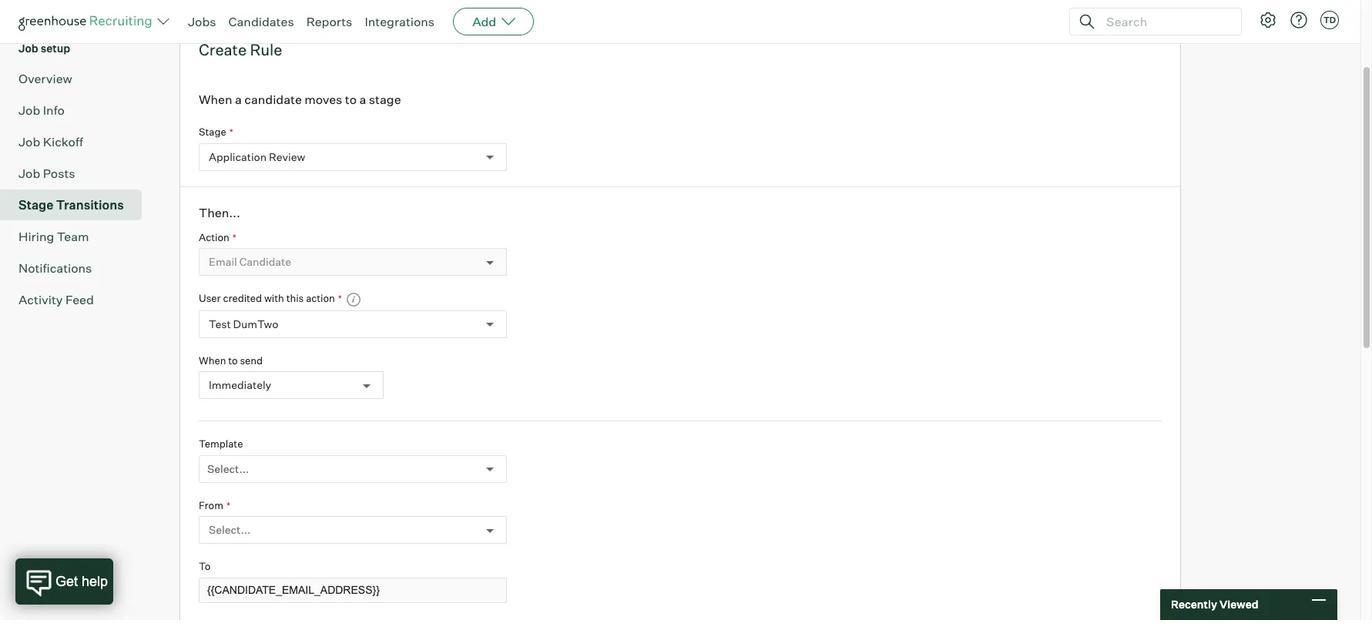 Task type: vqa. For each thing, say whether or not it's contained in the screenshot.
the Job associated with Job setup
yes



Task type: describe. For each thing, give the bounding box(es) containing it.
job info
[[19, 102, 65, 118]]

back for back to all rules
[[190, 2, 215, 15]]

reports
[[307, 14, 353, 29]]

candidates link
[[229, 14, 294, 29]]

with
[[264, 292, 284, 305]]

job posts link
[[19, 164, 136, 182]]

reports link
[[307, 14, 353, 29]]

team
[[57, 229, 89, 244]]

action
[[199, 231, 230, 243]]

the candidate's activity feed will log that this user triggered the action, even if the email is sent from a global email address. image
[[346, 292, 361, 308]]

setup
[[41, 41, 70, 54]]

this
[[286, 292, 304, 305]]

then...
[[199, 205, 240, 220]]

application review
[[209, 150, 305, 163]]

dumtwo
[[233, 318, 279, 331]]

transitions
[[56, 197, 124, 212]]

1 vertical spatial select...
[[209, 524, 251, 537]]

the candidate's activity feed will log that this user triggered the action, even if the email is sent from a global email address. element
[[342, 292, 361, 308]]

create rule
[[199, 40, 282, 60]]

test
[[209, 318, 231, 331]]

overview link
[[19, 69, 136, 88]]

rules
[[245, 2, 274, 15]]

rule
[[250, 40, 282, 60]]

greenhouse recruiting image
[[19, 12, 157, 31]]

recently
[[1172, 598, 1218, 611]]

td button
[[1318, 8, 1343, 32]]

stage transitions link
[[19, 196, 136, 214]]

job for job posts
[[19, 165, 40, 181]]

notifications
[[19, 260, 92, 276]]

0 vertical spatial select...
[[207, 462, 249, 476]]

td button
[[1321, 11, 1340, 29]]

job for job kickoff
[[19, 134, 40, 149]]

configure image
[[1260, 11, 1278, 29]]

back for back
[[30, 9, 59, 24]]

moves
[[305, 92, 343, 107]]

send
[[240, 355, 263, 367]]

activity feed
[[19, 292, 94, 307]]

stage transitions
[[19, 197, 124, 212]]

to for send
[[228, 355, 238, 367]]

create
[[199, 40, 247, 60]]

job info link
[[19, 101, 136, 119]]

job for job setup
[[19, 41, 38, 54]]



Task type: locate. For each thing, give the bounding box(es) containing it.
add button
[[453, 8, 534, 35]]

when down test
[[199, 355, 226, 367]]

1 job from the top
[[19, 41, 38, 54]]

template
[[199, 438, 243, 451]]

to
[[217, 2, 227, 15], [345, 92, 357, 107], [228, 355, 238, 367]]

when to send
[[199, 355, 263, 367]]

posts
[[43, 165, 75, 181]]

when for when to send
[[199, 355, 226, 367]]

job setup
[[19, 41, 70, 54]]

1 horizontal spatial a
[[360, 92, 366, 107]]

select... down the from
[[209, 524, 251, 537]]

Search text field
[[1103, 10, 1228, 33]]

1 horizontal spatial to
[[228, 355, 238, 367]]

back up job setup
[[30, 9, 59, 24]]

immediately
[[209, 379, 271, 392]]

from
[[199, 499, 224, 512]]

job posts
[[19, 165, 75, 181]]

add
[[473, 14, 497, 29]]

job left setup
[[19, 41, 38, 54]]

job kickoff link
[[19, 132, 136, 151]]

when a candidate moves to a stage
[[199, 92, 401, 107]]

to inside "link"
[[217, 2, 227, 15]]

user
[[199, 292, 221, 305]]

a left candidate
[[235, 92, 242, 107]]

2 job from the top
[[19, 102, 40, 118]]

None text field
[[199, 578, 507, 604]]

review
[[269, 150, 305, 163]]

hiring team
[[19, 229, 89, 244]]

back left all
[[190, 2, 215, 15]]

a
[[235, 92, 242, 107], [360, 92, 366, 107]]

jobs link
[[188, 14, 216, 29]]

2 horizontal spatial to
[[345, 92, 357, 107]]

overview
[[19, 71, 72, 86]]

0 vertical spatial stage
[[199, 126, 226, 138]]

when for when a candidate moves to a stage
[[199, 92, 232, 107]]

recently viewed
[[1172, 598, 1259, 611]]

info
[[43, 102, 65, 118]]

credited
[[223, 292, 262, 305]]

select...
[[207, 462, 249, 476], [209, 524, 251, 537]]

job left kickoff
[[19, 134, 40, 149]]

3 job from the top
[[19, 134, 40, 149]]

job for job info
[[19, 102, 40, 118]]

1 vertical spatial stage
[[19, 197, 54, 212]]

activity
[[19, 292, 63, 307]]

activity feed link
[[19, 290, 136, 309]]

1 a from the left
[[235, 92, 242, 107]]

stage inside stage transitions link
[[19, 197, 54, 212]]

stage up 'application'
[[199, 126, 226, 138]]

candidate
[[245, 92, 302, 107]]

2 vertical spatial to
[[228, 355, 238, 367]]

job
[[19, 41, 38, 54], [19, 102, 40, 118], [19, 134, 40, 149], [19, 165, 40, 181]]

feed
[[66, 292, 94, 307]]

kickoff
[[43, 134, 83, 149]]

a left stage at top
[[360, 92, 366, 107]]

candidates
[[229, 14, 294, 29]]

2 a from the left
[[360, 92, 366, 107]]

0 horizontal spatial to
[[217, 2, 227, 15]]

to left all
[[217, 2, 227, 15]]

jobs
[[188, 14, 216, 29]]

hiring
[[19, 229, 54, 244]]

application
[[209, 150, 267, 163]]

to left send
[[228, 355, 238, 367]]

job kickoff
[[19, 134, 83, 149]]

action
[[306, 292, 335, 305]]

back to all rules link
[[180, 1, 1182, 16]]

stage
[[199, 126, 226, 138], [19, 197, 54, 212]]

0 vertical spatial when
[[199, 92, 232, 107]]

back
[[190, 2, 215, 15], [30, 9, 59, 24]]

user credited with this action
[[199, 292, 335, 305]]

stage for stage
[[199, 126, 226, 138]]

1 horizontal spatial back
[[190, 2, 215, 15]]

td
[[1324, 15, 1337, 25]]

stage up hiring
[[19, 197, 54, 212]]

test dumtwo
[[209, 318, 279, 331]]

when down create
[[199, 92, 232, 107]]

0 horizontal spatial stage
[[19, 197, 54, 212]]

back link
[[19, 7, 136, 27]]

select... down template
[[207, 462, 249, 476]]

stage
[[369, 92, 401, 107]]

0 horizontal spatial back
[[30, 9, 59, 24]]

to right moves at left
[[345, 92, 357, 107]]

to for all
[[217, 2, 227, 15]]

when
[[199, 92, 232, 107], [199, 355, 226, 367]]

back to all rules
[[190, 2, 274, 15]]

1 when from the top
[[199, 92, 232, 107]]

stage for stage transitions
[[19, 197, 54, 212]]

0 horizontal spatial a
[[235, 92, 242, 107]]

notifications link
[[19, 259, 136, 277]]

job left the info
[[19, 102, 40, 118]]

0 vertical spatial to
[[217, 2, 227, 15]]

1 vertical spatial to
[[345, 92, 357, 107]]

integrations link
[[365, 14, 435, 29]]

1 horizontal spatial stage
[[199, 126, 226, 138]]

to
[[199, 561, 211, 573]]

2 when from the top
[[199, 355, 226, 367]]

job left posts
[[19, 165, 40, 181]]

1 vertical spatial when
[[199, 355, 226, 367]]

4 job from the top
[[19, 165, 40, 181]]

back inside "link"
[[190, 2, 215, 15]]

viewed
[[1220, 598, 1259, 611]]

integrations
[[365, 14, 435, 29]]

all
[[230, 2, 243, 15]]

hiring team link
[[19, 227, 136, 246]]



